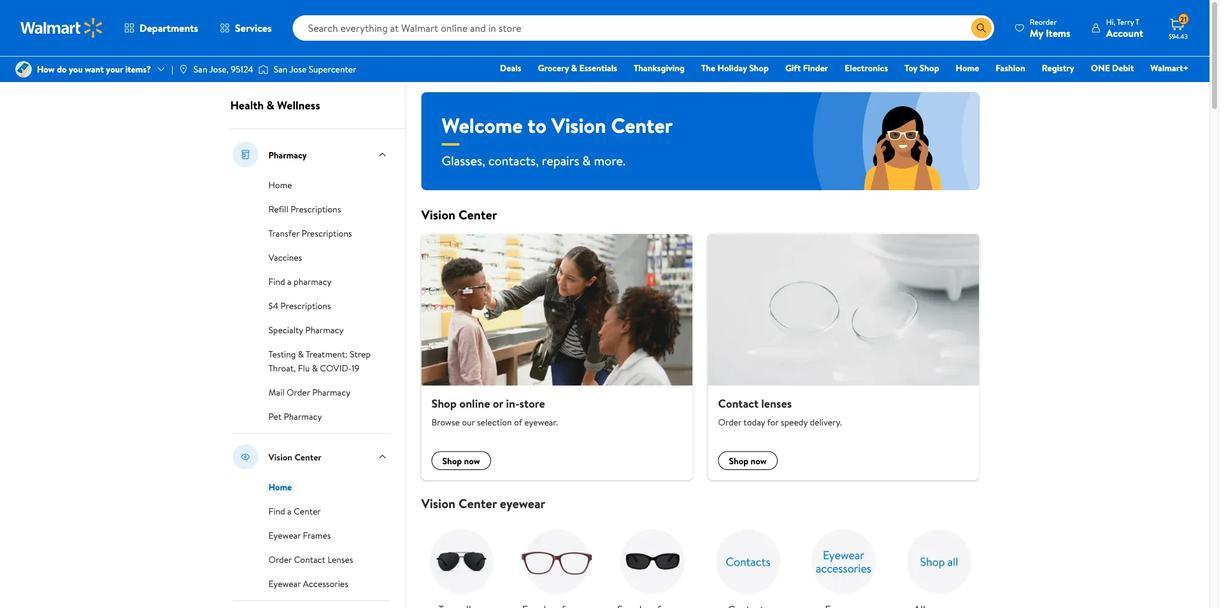 Task type: locate. For each thing, give the bounding box(es) containing it.
|
[[171, 63, 173, 75]]

shop now inside 'contact lenses' list item
[[729, 455, 767, 467]]

& right grocery at the left top
[[571, 62, 577, 74]]

health
[[230, 97, 264, 113]]

today
[[744, 416, 765, 429]]

transfer prescriptions
[[268, 227, 352, 240]]

grocery
[[538, 62, 569, 74]]

1 shop now from the left
[[442, 455, 480, 467]]

hi, terry t account
[[1106, 16, 1143, 40]]

 image
[[15, 61, 32, 78], [258, 63, 269, 76]]

mail order pharmacy
[[268, 387, 350, 399]]

find a center
[[268, 506, 321, 518]]

2 vertical spatial home link
[[268, 480, 292, 494]]

0 vertical spatial list
[[414, 234, 987, 481]]

selection
[[477, 416, 512, 429]]

transfer prescriptions link
[[268, 226, 352, 240]]

in-
[[506, 396, 520, 412]]

mail order pharmacy link
[[268, 385, 350, 399]]

more.
[[594, 152, 626, 169]]

welcome to vision center
[[442, 111, 673, 139]]

order left today
[[718, 416, 742, 429]]

shop now
[[442, 455, 480, 467], [729, 455, 767, 467]]

find
[[268, 276, 285, 288], [268, 506, 285, 518]]

san for san jose, 95124
[[194, 63, 207, 75]]

0 vertical spatial vision center
[[421, 206, 497, 224]]

0 vertical spatial contact
[[718, 396, 759, 412]]

shop now down our
[[442, 455, 480, 467]]

1 san from the left
[[194, 63, 207, 75]]

home down search icon
[[956, 62, 979, 74]]

fashion
[[996, 62, 1025, 74]]

contact
[[718, 396, 759, 412], [294, 554, 325, 567]]

home up 'refill'
[[268, 179, 292, 191]]

prescriptions for $4 prescriptions
[[280, 300, 331, 312]]

home link
[[950, 61, 985, 75], [268, 178, 292, 192], [268, 480, 292, 494]]

1 eyewear from the top
[[268, 530, 301, 542]]

do
[[57, 63, 67, 75]]

eyewear for eyewear frames
[[268, 530, 301, 542]]

1 vertical spatial prescriptions
[[302, 227, 352, 240]]

1 horizontal spatial contact
[[718, 396, 759, 412]]

1 vertical spatial find
[[268, 506, 285, 518]]

services
[[235, 21, 272, 35]]

finder
[[803, 62, 828, 74]]

contact inside contact lenses order today for speedy delivery.
[[718, 396, 759, 412]]

2 now from the left
[[751, 455, 767, 467]]

departments
[[139, 21, 198, 35]]

find inside find a pharmacy link
[[268, 276, 285, 288]]

0 vertical spatial a
[[287, 276, 292, 288]]

vaccines link
[[268, 250, 302, 264]]

& up "flu"
[[298, 348, 304, 361]]

2 shop now from the left
[[729, 455, 767, 467]]

0 horizontal spatial san
[[194, 63, 207, 75]]

1 horizontal spatial  image
[[258, 63, 269, 76]]

lenses
[[761, 396, 792, 412]]

$4
[[268, 300, 278, 312]]

electronics
[[845, 62, 888, 74]]

prescriptions up specialty pharmacy link on the bottom of page
[[280, 300, 331, 312]]

pharmacy
[[268, 149, 307, 161], [305, 324, 344, 337], [312, 387, 350, 399], [284, 411, 322, 423]]

21
[[1180, 14, 1187, 25]]

repairs
[[542, 152, 579, 169]]

vision center down "glasses," at top
[[421, 206, 497, 224]]

1 now from the left
[[464, 455, 480, 467]]

wellness
[[277, 97, 320, 113]]

1 find from the top
[[268, 276, 285, 288]]

browse
[[432, 416, 460, 429]]

1 vertical spatial home link
[[268, 178, 292, 192]]

refill prescriptions link
[[268, 202, 341, 216]]

1 horizontal spatial now
[[751, 455, 767, 467]]

electronics link
[[839, 61, 894, 75]]

vaccines
[[268, 252, 302, 264]]

order
[[287, 387, 310, 399], [718, 416, 742, 429], [268, 554, 292, 567]]

our
[[462, 416, 475, 429]]

shop down browse in the bottom of the page
[[442, 455, 462, 467]]

speedy
[[781, 416, 808, 429]]

reorder my items
[[1030, 16, 1071, 40]]

walmart+ link
[[1145, 61, 1194, 75]]

find inside find a center link
[[268, 506, 285, 518]]

eyewear
[[268, 530, 301, 542], [268, 578, 301, 591]]

home link down search icon
[[950, 61, 985, 75]]

vision center down 'pet pharmacy' on the bottom of the page
[[268, 451, 321, 464]]

for
[[767, 416, 779, 429]]

2 find from the top
[[268, 506, 285, 518]]

0 horizontal spatial shop now
[[442, 455, 480, 467]]

now down today
[[751, 455, 767, 467]]

 image
[[178, 64, 188, 75]]

specialty
[[268, 324, 303, 337]]

now for or
[[464, 455, 480, 467]]

san
[[194, 63, 207, 75], [274, 63, 287, 75]]

shop now for or
[[442, 455, 480, 467]]

1 vertical spatial a
[[287, 506, 292, 518]]

now inside 'contact lenses' list item
[[751, 455, 767, 467]]

 image right 95124
[[258, 63, 269, 76]]

shop
[[749, 62, 769, 74], [920, 62, 939, 74], [432, 396, 457, 412], [442, 455, 462, 467], [729, 455, 749, 467]]

list for vision center
[[414, 234, 987, 481]]

contact lenses order today for speedy delivery.
[[718, 396, 842, 429]]

 image for how
[[15, 61, 32, 78]]

or
[[493, 396, 503, 412]]

pharmacy up treatment:
[[305, 324, 344, 337]]

1 horizontal spatial san
[[274, 63, 287, 75]]

find up eyewear frames link
[[268, 506, 285, 518]]

san left the "jose"
[[274, 63, 287, 75]]

shop down today
[[729, 455, 749, 467]]

2 eyewear from the top
[[268, 578, 301, 591]]

glasses, contacts, repairs & more.
[[442, 152, 626, 169]]

gift
[[785, 62, 801, 74]]

one debit
[[1091, 62, 1134, 74]]

eyewear frames
[[268, 530, 331, 542]]

order right mail
[[287, 387, 310, 399]]

center down "glasses," at top
[[459, 206, 497, 224]]

0 horizontal spatial  image
[[15, 61, 32, 78]]

departments button
[[113, 13, 209, 43]]

eyewear down find a center
[[268, 530, 301, 542]]

find a pharmacy
[[268, 276, 331, 288]]

shop now inside shop online or in-store list item
[[442, 455, 480, 467]]

&
[[571, 62, 577, 74], [267, 97, 274, 113], [582, 152, 591, 169], [298, 348, 304, 361], [312, 362, 318, 375]]

 image left how
[[15, 61, 32, 78]]

0 vertical spatial home link
[[950, 61, 985, 75]]

 image for san
[[258, 63, 269, 76]]

services button
[[209, 13, 283, 43]]

1 vertical spatial vision center
[[268, 451, 321, 464]]

home link for prescriptions
[[268, 178, 292, 192]]

now inside shop online or in-store list item
[[464, 455, 480, 467]]

$4 prescriptions link
[[268, 299, 331, 313]]

the holiday shop
[[701, 62, 769, 74]]

1 vertical spatial home
[[268, 179, 292, 191]]

2 san from the left
[[274, 63, 287, 75]]

shop now for order
[[729, 455, 767, 467]]

the holiday shop link
[[696, 61, 774, 75]]

1 vertical spatial contact
[[294, 554, 325, 567]]

now down our
[[464, 455, 480, 467]]

home link up find a center link on the left bottom
[[268, 480, 292, 494]]

home link up 'refill'
[[268, 178, 292, 192]]

1 vertical spatial eyewear
[[268, 578, 301, 591]]

the
[[701, 62, 715, 74]]

0 vertical spatial find
[[268, 276, 285, 288]]

& for grocery & essentials
[[571, 62, 577, 74]]

1 vertical spatial list
[[414, 512, 987, 609]]

a left pharmacy
[[287, 276, 292, 288]]

essentials
[[579, 62, 617, 74]]

& right health
[[267, 97, 274, 113]]

1 vertical spatial order
[[718, 416, 742, 429]]

san left "jose,"
[[194, 63, 207, 75]]

prescriptions down refill prescriptions
[[302, 227, 352, 240]]

find for find a center
[[268, 506, 285, 518]]

shop up browse in the bottom of the page
[[432, 396, 457, 412]]

1 a from the top
[[287, 276, 292, 288]]

search icon image
[[976, 23, 987, 33]]

0 vertical spatial eyewear
[[268, 530, 301, 542]]

find up $4
[[268, 276, 285, 288]]

flu
[[298, 362, 310, 375]]

toy shop
[[905, 62, 939, 74]]

list containing shop online or in-store
[[414, 234, 987, 481]]

contact up eyewear accessories link
[[294, 554, 325, 567]]

2 vertical spatial home
[[268, 482, 292, 494]]

eyewear down order contact lenses
[[268, 578, 301, 591]]

shop now down today
[[729, 455, 767, 467]]

online
[[459, 396, 490, 412]]

a
[[287, 276, 292, 288], [287, 506, 292, 518]]

prescriptions up transfer prescriptions link
[[291, 203, 341, 216]]

contact up today
[[718, 396, 759, 412]]

items
[[1046, 26, 1071, 40]]

t
[[1136, 16, 1140, 27]]

pharmacy right pharmacy icon
[[268, 149, 307, 161]]

vision center eyewear
[[421, 495, 545, 513]]

pharmacy down covid-
[[312, 387, 350, 399]]

lenses
[[328, 554, 353, 567]]

0 vertical spatial prescriptions
[[291, 203, 341, 216]]

95124
[[231, 63, 253, 75]]

2 a from the top
[[287, 506, 292, 518]]

2 vertical spatial prescriptions
[[280, 300, 331, 312]]

home up find a center link on the left bottom
[[268, 482, 292, 494]]

& for testing & treatment: strep throat, flu & covid-19
[[298, 348, 304, 361]]

list
[[414, 234, 987, 481], [414, 512, 987, 609]]

2 list from the top
[[414, 512, 987, 609]]

order down the eyewear frames
[[268, 554, 292, 567]]

1 list from the top
[[414, 234, 987, 481]]

a up eyewear frames link
[[287, 506, 292, 518]]

thanksgiving link
[[628, 61, 690, 75]]

0 horizontal spatial now
[[464, 455, 480, 467]]

1 horizontal spatial shop now
[[729, 455, 767, 467]]

of
[[514, 416, 522, 429]]

supercenter
[[309, 63, 356, 75]]



Task type: vqa. For each thing, say whether or not it's contained in the screenshot.
The "Sports"
no



Task type: describe. For each thing, give the bounding box(es) containing it.
order contact lenses
[[268, 554, 353, 567]]

2 vertical spatial order
[[268, 554, 292, 567]]

center up eyewear frames link
[[294, 506, 321, 518]]

shop inside 'shop online or in-store browse our selection of eyewear.'
[[432, 396, 457, 412]]

gift finder
[[785, 62, 828, 74]]

grocery & essentials link
[[532, 61, 623, 75]]

throat,
[[268, 362, 296, 375]]

strep
[[350, 348, 371, 361]]

eyewear accessories
[[268, 578, 348, 591]]

refill prescriptions
[[268, 203, 341, 216]]

accessories
[[303, 578, 348, 591]]

pharmacy
[[294, 276, 331, 288]]

Walmart Site-Wide search field
[[293, 15, 994, 41]]

refill
[[268, 203, 288, 216]]

grocery & essentials
[[538, 62, 617, 74]]

0 horizontal spatial vision center
[[268, 451, 321, 464]]

contact lenses list item
[[700, 234, 987, 481]]

eyewear.
[[524, 416, 558, 429]]

vision center image
[[233, 445, 258, 470]]

walmart image
[[20, 18, 103, 38]]

your
[[106, 63, 123, 75]]

prescriptions for refill prescriptions
[[291, 203, 341, 216]]

frames
[[303, 530, 331, 542]]

health & wellness
[[230, 97, 320, 113]]

items?
[[125, 63, 151, 75]]

order inside contact lenses order today for speedy delivery.
[[718, 416, 742, 429]]

one debit link
[[1085, 61, 1140, 75]]

now for order
[[751, 455, 767, 467]]

specialty pharmacy
[[268, 324, 344, 337]]

toy shop link
[[899, 61, 945, 75]]

deals
[[500, 62, 521, 74]]

shop online or in-store list item
[[414, 234, 700, 481]]

shop right toy
[[920, 62, 939, 74]]

pharmacy image
[[233, 142, 258, 168]]

& for health & wellness
[[267, 97, 274, 113]]

find a center link
[[268, 504, 321, 518]]

19
[[352, 362, 359, 375]]

san jose supercenter
[[274, 63, 356, 75]]

$4 prescriptions
[[268, 300, 331, 312]]

specialty pharmacy link
[[268, 323, 344, 337]]

1 horizontal spatial vision center
[[421, 206, 497, 224]]

my
[[1030, 26, 1043, 40]]

0 vertical spatial home
[[956, 62, 979, 74]]

& right "flu"
[[312, 362, 318, 375]]

how do you want your items?
[[37, 63, 151, 75]]

testing & treatment: strep throat, flu & covid-19 link
[[268, 347, 371, 375]]

debit
[[1112, 62, 1134, 74]]

shop right holiday
[[749, 62, 769, 74]]

pharmacy down mail order pharmacy
[[284, 411, 322, 423]]

san for san jose supercenter
[[274, 63, 287, 75]]

glasses,
[[442, 152, 485, 169]]

eyewear accessories link
[[268, 577, 348, 591]]

order contact lenses link
[[268, 553, 353, 567]]

eyewear
[[500, 495, 545, 513]]

transfer
[[268, 227, 299, 240]]

center down 'pet pharmacy' on the bottom of the page
[[295, 451, 321, 464]]

you
[[69, 63, 83, 75]]

shop online or in-store browse our selection of eyewear.
[[432, 396, 558, 429]]

san jose, 95124
[[194, 63, 253, 75]]

terry
[[1117, 16, 1134, 27]]

find a pharmacy link
[[268, 275, 331, 289]]

fashion link
[[990, 61, 1031, 75]]

eyewear frames link
[[268, 529, 331, 543]]

center left 'eyewear'
[[459, 495, 497, 513]]

hi,
[[1106, 16, 1115, 27]]

center up more.
[[611, 111, 673, 139]]

0 vertical spatial order
[[287, 387, 310, 399]]

pet pharmacy
[[268, 411, 322, 423]]

list for vision center eyewear
[[414, 512, 987, 609]]

Search search field
[[293, 15, 994, 41]]

one
[[1091, 62, 1110, 74]]

find for find a pharmacy
[[268, 276, 285, 288]]

a for pharmacy
[[287, 276, 292, 288]]

walmart+
[[1151, 62, 1189, 74]]

delivery.
[[810, 416, 842, 429]]

how
[[37, 63, 55, 75]]

registry
[[1042, 62, 1074, 74]]

gift finder link
[[780, 61, 834, 75]]

eyewear for eyewear accessories
[[268, 578, 301, 591]]

home link for a
[[268, 480, 292, 494]]

a for center
[[287, 506, 292, 518]]

treatment:
[[306, 348, 348, 361]]

& left more.
[[582, 152, 591, 169]]

0 horizontal spatial contact
[[294, 554, 325, 567]]

contacts,
[[488, 152, 539, 169]]

account
[[1106, 26, 1143, 40]]

store
[[519, 396, 545, 412]]

shop inside 'contact lenses' list item
[[729, 455, 749, 467]]

home for prescriptions
[[268, 179, 292, 191]]

home for a
[[268, 482, 292, 494]]

$94.43
[[1169, 32, 1188, 40]]

deals link
[[494, 61, 527, 75]]

jose,
[[209, 63, 229, 75]]

to
[[528, 111, 547, 139]]

prescriptions for transfer prescriptions
[[302, 227, 352, 240]]

holiday
[[718, 62, 747, 74]]

toy
[[905, 62, 918, 74]]

testing
[[268, 348, 296, 361]]

welcome
[[442, 111, 523, 139]]



